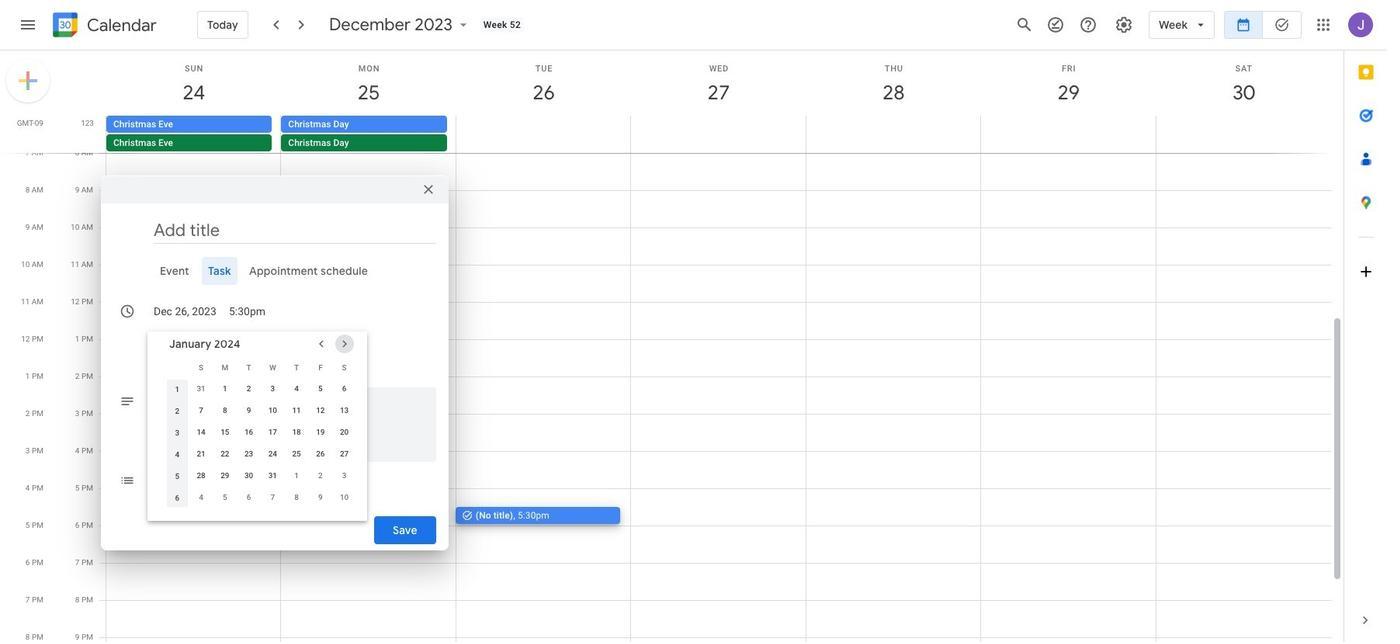 Task type: vqa. For each thing, say whether or not it's contained in the screenshot.
heading
yes



Task type: describe. For each thing, give the bounding box(es) containing it.
february 8 element
[[287, 488, 306, 507]]

31 element
[[264, 467, 282, 485]]

february 4 element
[[192, 488, 211, 507]]

8 element
[[216, 401, 234, 420]]

29 element
[[216, 467, 234, 485]]

calendar element
[[50, 9, 157, 43]]

Add title text field
[[154, 219, 436, 242]]

28 element
[[192, 467, 211, 485]]

27 element
[[335, 445, 354, 464]]

11 element
[[287, 401, 306, 420]]

7 element
[[192, 401, 211, 420]]

0 horizontal spatial tab list
[[113, 257, 436, 285]]

22 element
[[216, 445, 234, 464]]

february 3 element
[[335, 467, 354, 485]]

24 element
[[264, 445, 282, 464]]

february 9 element
[[311, 488, 330, 507]]

main drawer image
[[19, 16, 37, 34]]

row group inside the january 2024 grid
[[165, 378, 356, 509]]

february 1 element
[[287, 467, 306, 485]]

Start time text field
[[229, 297, 266, 325]]

3 element
[[264, 380, 282, 398]]

20 element
[[335, 423, 354, 442]]

17 element
[[264, 423, 282, 442]]

18 element
[[287, 423, 306, 442]]

february 10 element
[[335, 488, 354, 507]]

Add description text field
[[148, 394, 436, 450]]

16 element
[[240, 423, 258, 442]]

5 cell from the left
[[806, 116, 981, 153]]

15 element
[[216, 423, 234, 442]]

settings menu image
[[1115, 16, 1134, 34]]



Task type: locate. For each thing, give the bounding box(es) containing it.
2 cell from the left
[[281, 116, 456, 153]]

1 cell from the left
[[106, 116, 281, 153]]

25 element
[[287, 445, 306, 464]]

6 element
[[335, 380, 354, 398]]

1 element
[[216, 380, 234, 398]]

1 horizontal spatial tab list
[[1345, 50, 1388, 599]]

19 element
[[311, 423, 330, 442]]

26 element
[[311, 445, 330, 464]]

23 element
[[240, 445, 258, 464]]

february 6 element
[[240, 488, 258, 507]]

tab list
[[1345, 50, 1388, 599], [113, 257, 436, 285]]

february 7 element
[[264, 488, 282, 507]]

4 element
[[287, 380, 306, 398]]

4 cell from the left
[[631, 116, 806, 153]]

row
[[99, 116, 1344, 153], [165, 356, 356, 378], [165, 378, 356, 400], [165, 400, 356, 422], [165, 422, 356, 443], [165, 443, 356, 465], [165, 465, 356, 487], [165, 487, 356, 509]]

Start date text field
[[154, 297, 217, 325]]

grid
[[0, 50, 1344, 642]]

2 element
[[240, 380, 258, 398]]

row group
[[165, 378, 356, 509]]

6 cell from the left
[[981, 116, 1156, 153]]

21 element
[[192, 445, 211, 464]]

january 2024 grid
[[162, 356, 356, 509]]

14 element
[[192, 423, 211, 442]]

10 element
[[264, 401, 282, 420]]

12 element
[[311, 401, 330, 420]]

heading inside the calendar element
[[84, 16, 157, 35]]

february 2 element
[[311, 467, 330, 485]]

5 element
[[311, 380, 330, 398]]

3 cell from the left
[[456, 116, 631, 153]]

cell
[[106, 116, 281, 153], [281, 116, 456, 153], [456, 116, 631, 153], [631, 116, 806, 153], [806, 116, 981, 153], [981, 116, 1156, 153], [1156, 116, 1331, 153]]

30 element
[[240, 467, 258, 485]]

february 5 element
[[216, 488, 234, 507]]

13 element
[[335, 401, 354, 420]]

7 cell from the left
[[1156, 116, 1331, 153]]

december 31 element
[[192, 380, 211, 398]]

heading
[[84, 16, 157, 35]]

9 element
[[240, 401, 258, 420]]



